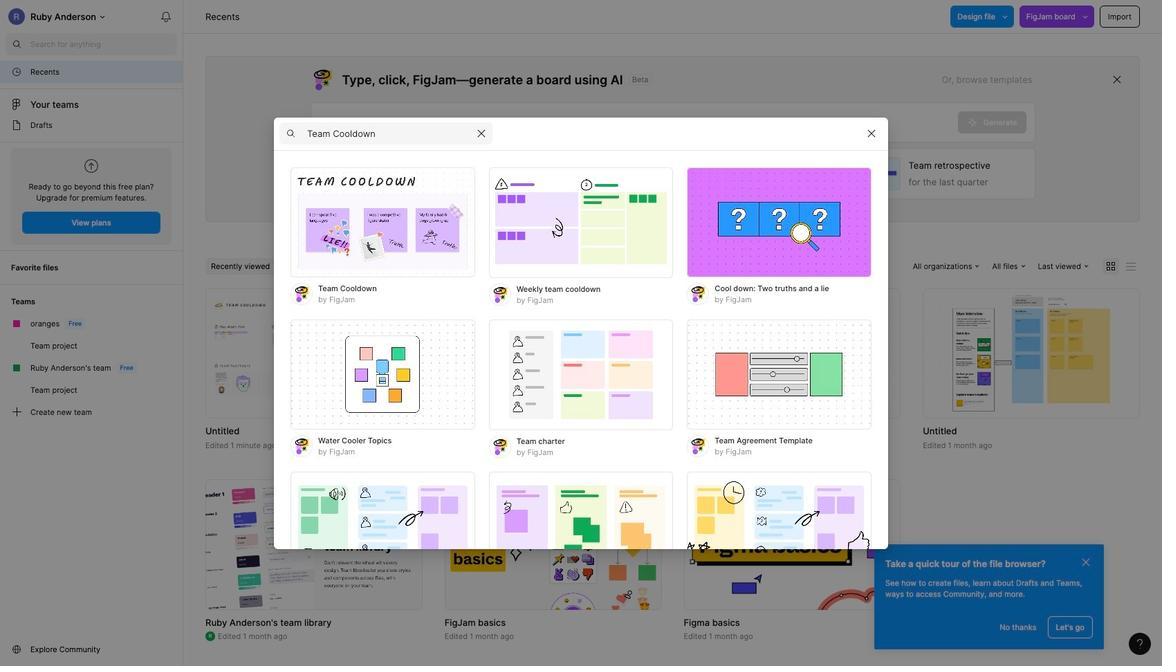 Task type: vqa. For each thing, say whether or not it's contained in the screenshot.
'Marketing mix' "image"
no



Task type: describe. For each thing, give the bounding box(es) containing it.
team agreement template image
[[687, 319, 872, 430]]

team weekly image
[[291, 472, 475, 582]]

bell 32 image
[[155, 6, 177, 28]]

team charter image
[[489, 319, 674, 430]]

team meeting agenda image
[[687, 472, 872, 582]]

community 16 image
[[11, 644, 22, 655]]

recent 16 image
[[11, 66, 22, 78]]

team cooldown image
[[291, 167, 475, 278]]

water cooler topics image
[[291, 319, 475, 430]]

cool down: two truths and a lie image
[[687, 167, 872, 278]]

team stand up image
[[489, 472, 674, 582]]



Task type: locate. For each thing, give the bounding box(es) containing it.
weekly team cooldown image
[[489, 167, 674, 278]]

Ex: A weekly team meeting, starting with an ice breaker field
[[311, 103, 958, 142]]

Search for anything text field
[[30, 39, 177, 50]]

dialog
[[274, 117, 888, 666]]

search 32 image
[[6, 33, 28, 55]]

page 16 image
[[11, 120, 22, 131]]

Search templates text field
[[307, 125, 471, 142]]

file thumbnail image
[[953, 295, 1110, 412], [212, 297, 416, 410], [452, 297, 655, 410], [691, 297, 894, 410], [206, 480, 423, 610], [445, 480, 662, 610], [684, 480, 901, 610]]



